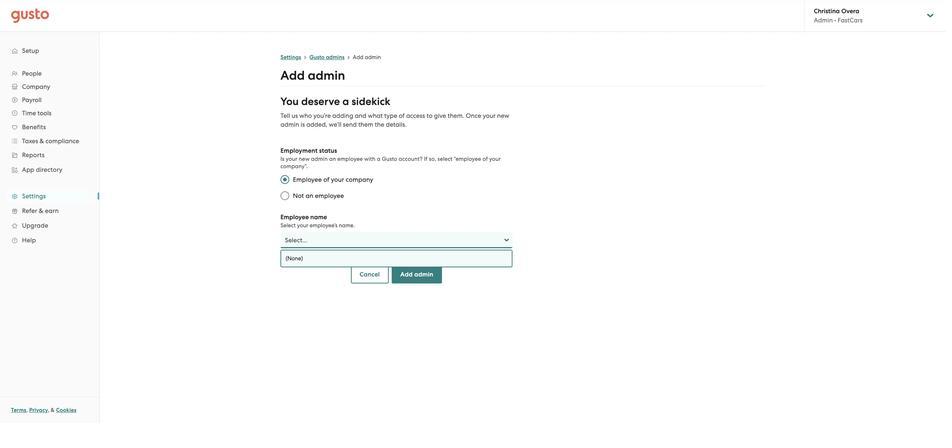 Task type: describe. For each thing, give the bounding box(es) containing it.
name.
[[339, 222, 355, 229]]

company
[[346, 176, 373, 183]]

employee inside employment status is your new admin an employee with a gusto account? if so, select "employee of your company".
[[338, 156, 363, 162]]

your inside employee name select your employee's name.
[[297, 222, 308, 229]]

employee's
[[310, 222, 338, 229]]

1 , from the left
[[26, 407, 28, 414]]

home image
[[11, 8, 49, 23]]

1 vertical spatial add
[[281, 68, 305, 83]]

not
[[293, 192, 304, 199]]

added,
[[307, 121, 327, 128]]

them
[[358, 121, 373, 128]]

help
[[22, 237, 36, 244]]

admin inside tell us who you're adding and what type of access to give them. once your new admin is added, we'll send them the details.
[[281, 121, 299, 128]]

upgrade link
[[7, 219, 92, 232]]

terms , privacy , & cookies
[[11, 407, 77, 414]]

your up the "company"."
[[286, 156, 297, 162]]

0 horizontal spatial settings link
[[7, 190, 92, 203]]

0 horizontal spatial of
[[324, 176, 330, 183]]

new inside tell us who you're adding and what type of access to give them. once your new admin is added, we'll send them the details.
[[497, 112, 510, 119]]

admin inside employment status is your new admin an employee with a gusto account? if so, select "employee of your company".
[[311, 156, 328, 162]]

you deserve a sidekick
[[281, 95, 391, 108]]

refer & earn
[[22, 207, 59, 214]]

who
[[300, 112, 312, 119]]

select
[[281, 222, 296, 229]]

1 horizontal spatial settings
[[281, 54, 301, 61]]

your left the company
[[331, 176, 344, 183]]

(none)
[[286, 255, 303, 262]]

time tools button
[[7, 107, 92, 120]]

earn
[[45, 207, 59, 214]]

2 vertical spatial &
[[51, 407, 55, 414]]

of inside employment status is your new admin an employee with a gusto account? if so, select "employee of your company".
[[483, 156, 488, 162]]

taxes
[[22, 137, 38, 145]]

app directory link
[[7, 163, 92, 176]]

status
[[319, 147, 337, 155]]

a inside employment status is your new admin an employee with a gusto account? if so, select "employee of your company".
[[377, 156, 381, 162]]

company
[[22, 83, 50, 90]]

employee for of
[[293, 176, 322, 183]]

1 horizontal spatial add
[[353, 54, 364, 61]]

upgrade
[[22, 222, 48, 229]]

benefits link
[[7, 120, 92, 134]]

and
[[355, 112, 367, 119]]

christina overa admin • fastcars
[[814, 7, 863, 24]]

them.
[[448, 112, 464, 119]]

to
[[427, 112, 433, 119]]

select...
[[285, 237, 307, 244]]

we'll
[[329, 121, 342, 128]]

give
[[434, 112, 446, 119]]

app directory
[[22, 166, 62, 173]]

privacy link
[[29, 407, 48, 414]]

Employee of your company radio
[[277, 172, 293, 188]]

privacy
[[29, 407, 48, 414]]

0 vertical spatial settings link
[[281, 54, 301, 61]]

employee name select your employee's name.
[[281, 213, 355, 229]]

employment
[[281, 147, 318, 155]]

gusto navigation element
[[0, 32, 99, 259]]

directory
[[36, 166, 62, 173]]

cookies
[[56, 407, 77, 414]]

reports
[[22, 151, 45, 159]]

taxes & compliance button
[[7, 134, 92, 148]]

employment status is your new admin an employee with a gusto account? if so, select "employee of your company".
[[281, 147, 501, 170]]

us
[[292, 112, 298, 119]]

name
[[310, 213, 327, 221]]

the
[[375, 121, 384, 128]]

benefits
[[22, 123, 46, 131]]

access
[[406, 112, 425, 119]]

employee for name
[[281, 213, 309, 221]]

taxes & compliance
[[22, 137, 79, 145]]

new inside employment status is your new admin an employee with a gusto account? if so, select "employee of your company".
[[299, 156, 310, 162]]

once
[[466, 112, 481, 119]]

refer & earn link
[[7, 204, 92, 217]]

add admin inside button
[[401, 271, 434, 278]]

cancel button
[[351, 266, 389, 284]]

employee of your company
[[293, 176, 373, 183]]

terms
[[11, 407, 26, 414]]

time
[[22, 109, 36, 117]]

details.
[[386, 121, 407, 128]]

if
[[424, 156, 428, 162]]

time tools
[[22, 109, 51, 117]]

terms link
[[11, 407, 26, 414]]

(none) option
[[281, 250, 512, 267]]

refer
[[22, 207, 37, 214]]



Task type: locate. For each thing, give the bounding box(es) containing it.
employee
[[338, 156, 363, 162], [315, 192, 344, 199]]

payroll
[[22, 96, 42, 104]]

account?
[[399, 156, 423, 162]]

gusto
[[310, 54, 325, 61], [382, 156, 397, 162]]

settings link
[[281, 54, 301, 61], [7, 190, 92, 203]]

admin
[[365, 54, 381, 61], [308, 68, 345, 83], [281, 121, 299, 128], [311, 156, 328, 162], [414, 271, 434, 278]]

0 horizontal spatial gusto
[[310, 54, 325, 61]]

admin inside button
[[414, 271, 434, 278]]

0 vertical spatial add
[[353, 54, 364, 61]]

2 vertical spatial add admin
[[401, 271, 434, 278]]

add
[[353, 54, 364, 61], [281, 68, 305, 83], [401, 271, 413, 278]]

0 horizontal spatial an
[[306, 192, 314, 199]]

your inside tell us who you're adding and what type of access to give them. once your new admin is added, we'll send them the details.
[[483, 112, 496, 119]]

Not an employee radio
[[277, 188, 293, 204]]

add admin down (none) list box
[[401, 271, 434, 278]]

& inside 'link'
[[39, 207, 43, 214]]

settings link up refer & earn 'link'
[[7, 190, 92, 203]]

2 horizontal spatial of
[[483, 156, 488, 162]]

what
[[368, 112, 383, 119]]

tools
[[38, 109, 51, 117]]

an inside employment status is your new admin an employee with a gusto account? if so, select "employee of your company".
[[329, 156, 336, 162]]

& inside dropdown button
[[40, 137, 44, 145]]

2 horizontal spatial add admin
[[401, 271, 434, 278]]

not an employee
[[293, 192, 344, 199]]

of right "employee
[[483, 156, 488, 162]]

new down employment
[[299, 156, 310, 162]]

cancel
[[360, 271, 380, 278]]

1 vertical spatial of
[[483, 156, 488, 162]]

0 vertical spatial gusto
[[310, 54, 325, 61]]

0 vertical spatial employee
[[338, 156, 363, 162]]

list
[[0, 67, 99, 248]]

& for compliance
[[40, 137, 44, 145]]

employee inside employee name select your employee's name.
[[281, 213, 309, 221]]

of inside tell us who you're adding and what type of access to give them. once your new admin is added, we'll send them the details.
[[399, 112, 405, 119]]

reports link
[[7, 148, 92, 162]]

admins
[[326, 54, 345, 61]]

•
[[835, 17, 837, 24]]

(none) list box
[[281, 250, 513, 267]]

1 vertical spatial settings
[[22, 192, 46, 200]]

is
[[301, 121, 305, 128]]

employee up 'select'
[[281, 213, 309, 221]]

a up adding
[[343, 95, 349, 108]]

1 vertical spatial settings link
[[7, 190, 92, 203]]

tell us who you're adding and what type of access to give them. once your new admin is added, we'll send them the details.
[[281, 112, 510, 128]]

add inside button
[[401, 271, 413, 278]]

add right admins
[[353, 54, 364, 61]]

& left earn
[[39, 207, 43, 214]]

cookies button
[[56, 406, 77, 415]]

settings inside gusto navigation element
[[22, 192, 46, 200]]

1 vertical spatial employee
[[281, 213, 309, 221]]

send
[[343, 121, 357, 128]]

1 horizontal spatial ,
[[48, 407, 49, 414]]

0 vertical spatial add admin
[[353, 54, 381, 61]]

so,
[[429, 156, 436, 162]]

app
[[22, 166, 34, 173]]

add admin down gusto admins
[[281, 68, 345, 83]]

setup
[[22, 47, 39, 54]]

gusto inside employment status is your new admin an employee with a gusto account? if so, select "employee of your company".
[[382, 156, 397, 162]]

an right not
[[306, 192, 314, 199]]

1 horizontal spatial gusto
[[382, 156, 397, 162]]

christina
[[814, 7, 840, 15]]

with
[[364, 156, 376, 162]]

settings link left gusto admins
[[281, 54, 301, 61]]

of
[[399, 112, 405, 119], [483, 156, 488, 162], [324, 176, 330, 183]]

0 vertical spatial &
[[40, 137, 44, 145]]

employee down employee of your company
[[315, 192, 344, 199]]

a
[[343, 95, 349, 108], [377, 156, 381, 162]]

deserve
[[301, 95, 340, 108]]

select
[[438, 156, 453, 162]]

& left cookies button
[[51, 407, 55, 414]]

0 horizontal spatial a
[[343, 95, 349, 108]]

1 horizontal spatial new
[[497, 112, 510, 119]]

sidekick
[[352, 95, 391, 108]]

Employee name field
[[285, 236, 287, 245]]

1 vertical spatial employee
[[315, 192, 344, 199]]

gusto admins
[[310, 54, 345, 61]]

setup link
[[7, 44, 92, 57]]

add admin button
[[392, 266, 442, 284]]

employee up not
[[293, 176, 322, 183]]

& right taxes
[[40, 137, 44, 145]]

employee left with
[[338, 156, 363, 162]]

people
[[22, 70, 42, 77]]

,
[[26, 407, 28, 414], [48, 407, 49, 414]]

1 vertical spatial add admin
[[281, 68, 345, 83]]

settings up refer
[[22, 192, 46, 200]]

2 vertical spatial add
[[401, 271, 413, 278]]

company".
[[281, 163, 308, 170]]

admin
[[814, 17, 833, 24]]

help link
[[7, 234, 92, 247]]

an
[[329, 156, 336, 162], [306, 192, 314, 199]]

a right with
[[377, 156, 381, 162]]

settings left gusto admins
[[281, 54, 301, 61]]

1 vertical spatial new
[[299, 156, 310, 162]]

your right 'select'
[[297, 222, 308, 229]]

of up not an employee
[[324, 176, 330, 183]]

0 vertical spatial a
[[343, 95, 349, 108]]

1 horizontal spatial add admin
[[353, 54, 381, 61]]

compliance
[[46, 137, 79, 145]]

0 vertical spatial of
[[399, 112, 405, 119]]

0 horizontal spatial settings
[[22, 192, 46, 200]]

settings
[[281, 54, 301, 61], [22, 192, 46, 200]]

1 horizontal spatial a
[[377, 156, 381, 162]]

add admin
[[353, 54, 381, 61], [281, 68, 345, 83], [401, 271, 434, 278]]

type
[[384, 112, 397, 119]]

payroll button
[[7, 93, 92, 107]]

2 , from the left
[[48, 407, 49, 414]]

overa
[[842, 7, 860, 15]]

your
[[483, 112, 496, 119], [286, 156, 297, 162], [489, 156, 501, 162], [331, 176, 344, 183], [297, 222, 308, 229]]

is
[[281, 156, 285, 162]]

gusto left admins
[[310, 54, 325, 61]]

1 vertical spatial &
[[39, 207, 43, 214]]

you're
[[314, 112, 331, 119]]

you
[[281, 95, 299, 108]]

1 vertical spatial an
[[306, 192, 314, 199]]

tell
[[281, 112, 290, 119]]

your right once
[[483, 112, 496, 119]]

1 horizontal spatial of
[[399, 112, 405, 119]]

add up the you on the left
[[281, 68, 305, 83]]

adding
[[332, 112, 353, 119]]

new right once
[[497, 112, 510, 119]]

add admin right admins
[[353, 54, 381, 61]]

of up details. at the left of the page
[[399, 112, 405, 119]]

0 horizontal spatial new
[[299, 156, 310, 162]]

gusto right with
[[382, 156, 397, 162]]

gusto admins link
[[310, 54, 345, 61]]

2 horizontal spatial add
[[401, 271, 413, 278]]

list containing people
[[0, 67, 99, 248]]

0 horizontal spatial add admin
[[281, 68, 345, 83]]

"employee
[[454, 156, 481, 162]]

company button
[[7, 80, 92, 93]]

0 horizontal spatial add
[[281, 68, 305, 83]]

1 vertical spatial a
[[377, 156, 381, 162]]

people button
[[7, 67, 92, 80]]

1 horizontal spatial an
[[329, 156, 336, 162]]

& for earn
[[39, 207, 43, 214]]

an down the status at the left top of the page
[[329, 156, 336, 162]]

, left the privacy link
[[26, 407, 28, 414]]

2 vertical spatial of
[[324, 176, 330, 183]]

your right "employee
[[489, 156, 501, 162]]

add down (none) list box
[[401, 271, 413, 278]]

0 vertical spatial employee
[[293, 176, 322, 183]]

1 horizontal spatial settings link
[[281, 54, 301, 61]]

0 vertical spatial new
[[497, 112, 510, 119]]

0 vertical spatial an
[[329, 156, 336, 162]]

, left cookies button
[[48, 407, 49, 414]]

fastcars
[[838, 17, 863, 24]]

0 horizontal spatial ,
[[26, 407, 28, 414]]

0 vertical spatial settings
[[281, 54, 301, 61]]

1 vertical spatial gusto
[[382, 156, 397, 162]]



Task type: vqa. For each thing, say whether or not it's contained in the screenshot.
Set on the bottom of page
no



